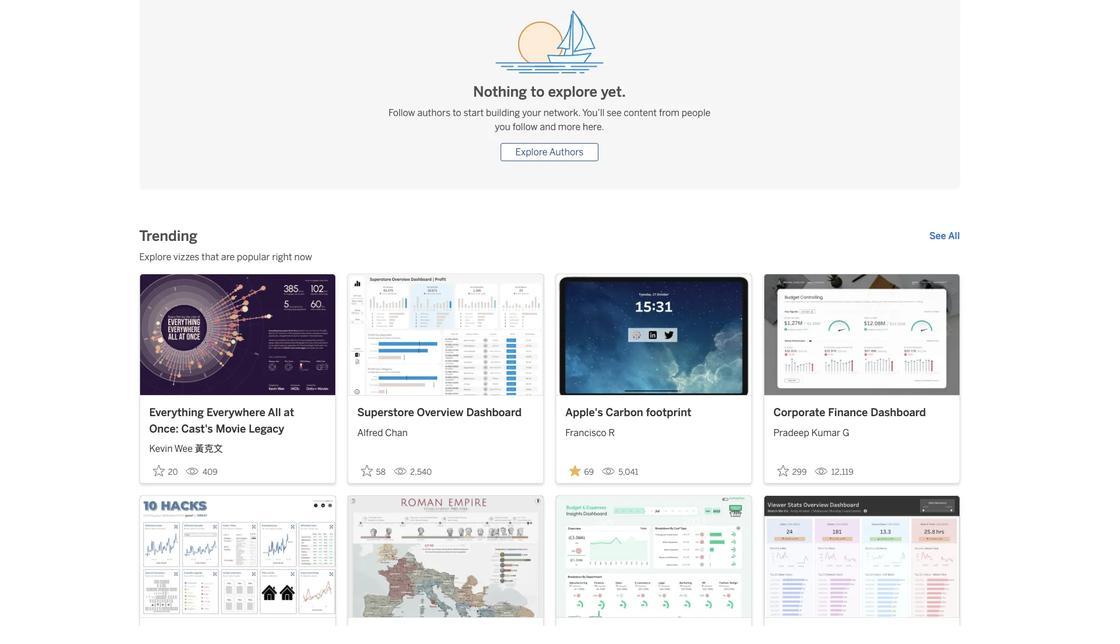 Task type: locate. For each thing, give the bounding box(es) containing it.
explore authors
[[516, 146, 584, 157]]

everything everywhere all at once: cast's movie legacy
[[149, 407, 294, 436]]

and
[[540, 121, 556, 132]]

building
[[486, 107, 520, 118]]

legacy
[[249, 423, 284, 436]]

explore authors link
[[501, 143, 598, 161]]

1 vertical spatial to
[[453, 107, 462, 118]]

superstore overview dashboard link
[[357, 405, 534, 422]]

Add Favorite button
[[357, 462, 389, 481]]

dashboard for corporate finance dashboard
[[871, 407, 926, 420]]

to up the your
[[531, 83, 545, 100]]

pradeep
[[774, 427, 810, 439]]

all
[[949, 230, 960, 242], [268, 407, 281, 420]]

1 vertical spatial all
[[268, 407, 281, 420]]

francisco
[[566, 427, 607, 439]]

are
[[221, 252, 235, 263]]

dashboard for superstore overview dashboard
[[466, 407, 522, 420]]

dashboard up pradeep kumar g link
[[871, 407, 926, 420]]

you'll
[[582, 107, 605, 118]]

apple's
[[566, 407, 603, 420]]

12,119
[[832, 468, 854, 478]]

2 dashboard from the left
[[871, 407, 926, 420]]

all left at
[[268, 407, 281, 420]]

to
[[531, 83, 545, 100], [453, 107, 462, 118]]

to left start
[[453, 107, 462, 118]]

you
[[495, 121, 511, 132]]

now
[[294, 252, 312, 263]]

superstore
[[357, 407, 414, 420]]

francisco r
[[566, 427, 615, 439]]

movie
[[216, 423, 246, 436]]

at
[[284, 407, 294, 420]]

g
[[843, 427, 850, 439]]

carbon
[[606, 407, 643, 420]]

kevin wee 黃克文 link
[[149, 438, 326, 456]]

0 horizontal spatial all
[[268, 407, 281, 420]]

chan
[[385, 427, 408, 439]]

all right see
[[949, 230, 960, 242]]

follow authors to start building your network. you'll see content from people you follow and more here.
[[389, 107, 711, 132]]

dashboard
[[466, 407, 522, 420], [871, 407, 926, 420]]

follow
[[513, 121, 538, 132]]

francisco r link
[[566, 422, 742, 440]]

people
[[682, 107, 711, 118]]

1 dashboard from the left
[[466, 407, 522, 420]]

apple's carbon footprint link
[[566, 405, 742, 422]]

Add Favorite button
[[149, 462, 181, 481]]

here.
[[583, 121, 604, 132]]

1 horizontal spatial explore
[[516, 146, 548, 157]]

0 horizontal spatial explore
[[139, 252, 171, 263]]

explore
[[516, 146, 548, 157], [139, 252, 171, 263]]

0 vertical spatial to
[[531, 83, 545, 100]]

0 horizontal spatial to
[[453, 107, 462, 118]]

footprint
[[646, 407, 692, 420]]

follow
[[389, 107, 415, 118]]

409 views element
[[181, 463, 222, 482]]

see all
[[930, 230, 960, 242]]

dashboard up the alfred chan link
[[466, 407, 522, 420]]

wee
[[174, 443, 193, 455]]

1 horizontal spatial dashboard
[[871, 407, 926, 420]]

cast's
[[181, 423, 213, 436]]

pradeep kumar g
[[774, 427, 850, 439]]

0 horizontal spatial dashboard
[[466, 407, 522, 420]]

network.
[[544, 107, 581, 118]]

Add Favorite button
[[774, 462, 811, 481]]

Remove Favorite button
[[566, 462, 598, 481]]

20
[[168, 468, 178, 478]]

0 vertical spatial explore
[[516, 146, 548, 157]]

1 horizontal spatial all
[[949, 230, 960, 242]]

workbook thumbnail image
[[140, 274, 335, 395], [348, 274, 543, 395], [556, 274, 751, 395], [764, 274, 960, 395], [140, 496, 335, 617], [348, 496, 543, 617], [556, 496, 751, 617], [764, 496, 960, 617]]

explore down follow
[[516, 146, 548, 157]]

to inside follow authors to start building your network. you'll see content from people you follow and more here.
[[453, 107, 462, 118]]

kevin wee 黃克文
[[149, 443, 223, 455]]

apple's carbon footprint
[[566, 407, 692, 420]]

nothing to explore yet.
[[473, 83, 626, 100]]

黃克文
[[195, 443, 223, 455]]

explore down trending heading
[[139, 252, 171, 263]]

nothing
[[473, 83, 527, 100]]

from
[[659, 107, 680, 118]]

1 vertical spatial explore
[[139, 252, 171, 263]]

see
[[607, 107, 622, 118]]

0 vertical spatial all
[[949, 230, 960, 242]]

409
[[203, 468, 218, 478]]



Task type: vqa. For each thing, say whether or not it's contained in the screenshot.


Task type: describe. For each thing, give the bounding box(es) containing it.
authors
[[550, 146, 584, 157]]

content
[[624, 107, 657, 118]]

everywhere
[[207, 407, 266, 420]]

kevin
[[149, 443, 173, 455]]

explore
[[548, 83, 598, 100]]

start
[[464, 107, 484, 118]]

explore vizzes that are popular right now
[[139, 252, 312, 263]]

that
[[202, 252, 219, 263]]

2,540 views element
[[389, 463, 437, 482]]

explore vizzes that are popular right now element
[[139, 250, 960, 264]]

alfred chan link
[[357, 422, 534, 440]]

corporate
[[774, 407, 826, 420]]

see all trending element
[[930, 229, 960, 243]]

69
[[584, 468, 594, 478]]

all inside 'link'
[[949, 230, 960, 242]]

kumar
[[812, 427, 841, 439]]

popular
[[237, 252, 270, 263]]

r
[[609, 427, 615, 439]]

pradeep kumar g link
[[774, 422, 950, 440]]

1 horizontal spatial to
[[531, 83, 545, 100]]

trending
[[139, 228, 197, 245]]

explore for explore vizzes that are popular right now
[[139, 252, 171, 263]]

explore for explore authors
[[516, 146, 548, 157]]

authors
[[417, 107, 451, 118]]

2,540
[[410, 468, 432, 478]]

5,041 views element
[[598, 463, 643, 482]]

12,119 views element
[[811, 463, 859, 482]]

see
[[930, 230, 947, 242]]

trending heading
[[139, 227, 197, 246]]

alfred
[[357, 427, 383, 439]]

58
[[376, 468, 386, 478]]

alfred chan
[[357, 427, 408, 439]]

299
[[793, 468, 807, 478]]

corporate finance dashboard link
[[774, 405, 950, 422]]

yet.
[[601, 83, 626, 100]]

right
[[272, 252, 292, 263]]

see all link
[[930, 229, 960, 243]]

more
[[558, 121, 581, 132]]

finance
[[828, 407, 868, 420]]

your
[[522, 107, 542, 118]]

corporate finance dashboard
[[774, 407, 926, 420]]

superstore overview dashboard
[[357, 407, 522, 420]]

5,041
[[619, 468, 639, 478]]

all inside everything everywhere all at once: cast's movie legacy
[[268, 407, 281, 420]]

overview
[[417, 407, 464, 420]]

once:
[[149, 423, 179, 436]]

vizzes
[[173, 252, 199, 263]]

everything everywhere all at once: cast's movie legacy link
[[149, 405, 326, 438]]

everything
[[149, 407, 204, 420]]



